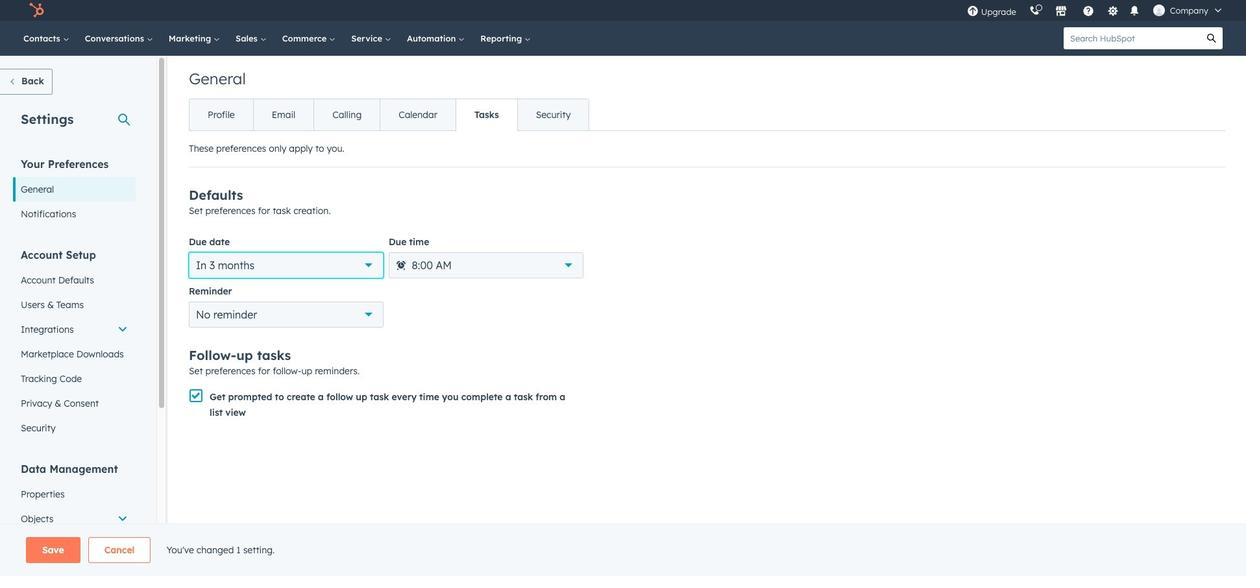Task type: locate. For each thing, give the bounding box(es) containing it.
navigation
[[189, 99, 590, 131]]

menu
[[961, 0, 1231, 21]]

account setup element
[[13, 248, 136, 441]]

your preferences element
[[13, 157, 136, 227]]

Search HubSpot search field
[[1064, 27, 1202, 49]]

data management element
[[13, 462, 136, 577]]

jacob simon image
[[1154, 5, 1166, 16]]



Task type: describe. For each thing, give the bounding box(es) containing it.
marketplaces image
[[1056, 6, 1068, 18]]



Task type: vqa. For each thing, say whether or not it's contained in the screenshot.
Account Setup element
yes



